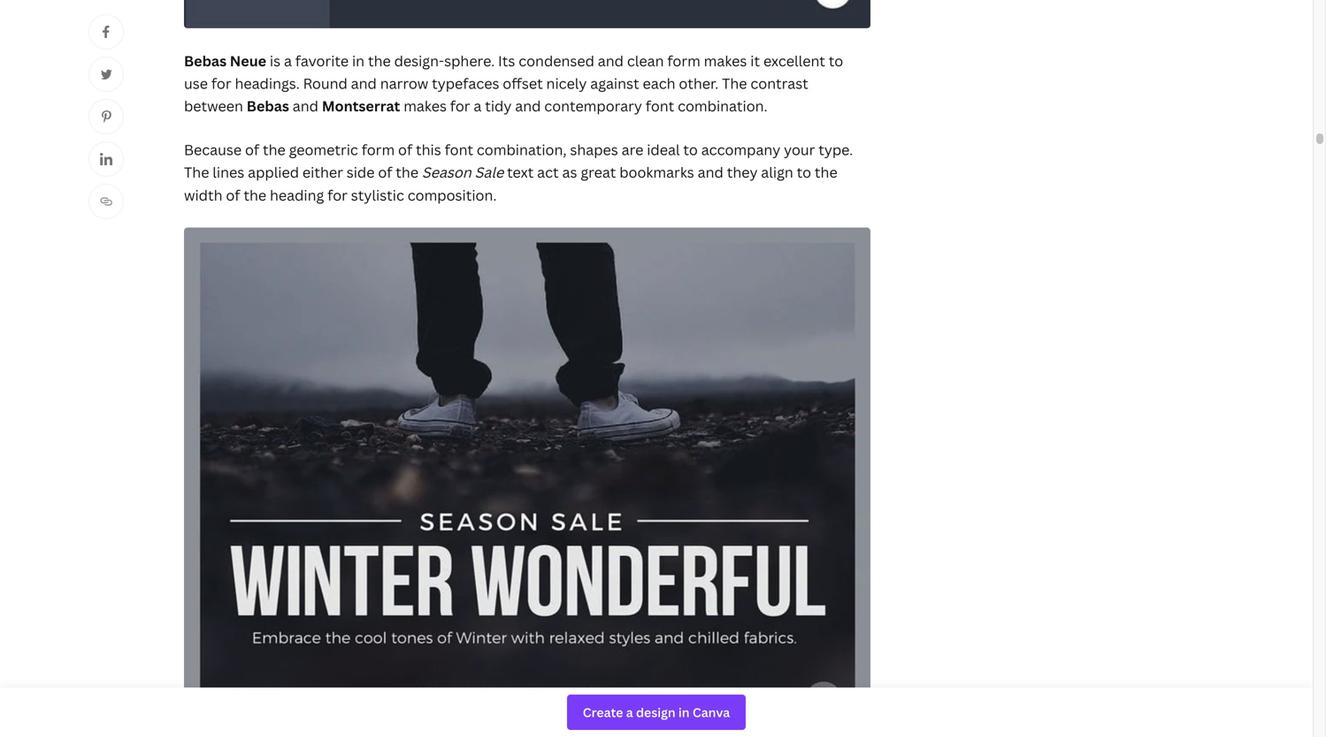 Task type: vqa. For each thing, say whether or not it's contained in the screenshot.
a to the right
yes



Task type: locate. For each thing, give the bounding box(es) containing it.
because of the geometric form of this font combination, shapes are ideal to accompany your type. the lines applied either side of the
[[184, 140, 853, 182]]

1 vertical spatial font
[[445, 140, 473, 159]]

combination,
[[477, 140, 567, 159]]

form up other.
[[667, 51, 700, 70]]

font down each
[[646, 96, 674, 115]]

bebas neue
[[184, 51, 266, 70]]

makes down narrow
[[404, 96, 447, 115]]

for down either
[[327, 186, 348, 205]]

0 horizontal spatial the
[[184, 163, 209, 182]]

0 horizontal spatial to
[[683, 140, 698, 159]]

as
[[562, 163, 577, 182]]

other.
[[679, 74, 719, 93]]

bebas and montserrat makes for a tidy and contemporary font combination.
[[247, 96, 768, 115]]

bebas up use
[[184, 51, 227, 70]]

1 vertical spatial for
[[450, 96, 470, 115]]

2 horizontal spatial for
[[450, 96, 470, 115]]

neue
[[230, 51, 266, 70]]

0 vertical spatial bebas
[[184, 51, 227, 70]]

design-
[[394, 51, 444, 70]]

text act as great bookmarks and they align to the width of the heading for stylistic composition.
[[184, 163, 837, 205]]

1 vertical spatial a
[[474, 96, 482, 115]]

of up applied
[[245, 140, 259, 159]]

0 horizontal spatial bebas
[[184, 51, 227, 70]]

0 vertical spatial makes
[[704, 51, 747, 70]]

a left tidy
[[474, 96, 482, 115]]

1 vertical spatial bebas
[[247, 96, 289, 115]]

it
[[750, 51, 760, 70]]

font up season sale
[[445, 140, 473, 159]]

0 horizontal spatial a
[[284, 51, 292, 70]]

1 horizontal spatial a
[[474, 96, 482, 115]]

sale
[[475, 163, 504, 182]]

to right ideal
[[683, 140, 698, 159]]

form inside the because of the geometric form of this font combination, shapes are ideal to accompany your type. the lines applied either side of the
[[362, 140, 395, 159]]

the down applied
[[244, 186, 266, 205]]

1 vertical spatial the
[[184, 163, 209, 182]]

because
[[184, 140, 242, 159]]

and inside text act as great bookmarks and they align to the width of the heading for stylistic composition.
[[698, 163, 724, 182]]

and down round
[[293, 96, 318, 115]]

of down lines
[[226, 186, 240, 205]]

0 vertical spatial a
[[284, 51, 292, 70]]

this
[[416, 140, 441, 159]]

bebas down headings.
[[247, 96, 289, 115]]

2 horizontal spatial to
[[829, 51, 843, 70]]

stylistic
[[351, 186, 404, 205]]

for
[[211, 74, 231, 93], [450, 96, 470, 115], [327, 186, 348, 205]]

form
[[667, 51, 700, 70], [362, 140, 395, 159]]

1 horizontal spatial makes
[[704, 51, 747, 70]]

font
[[646, 96, 674, 115], [445, 140, 473, 159]]

0 vertical spatial font
[[646, 96, 674, 115]]

of
[[245, 140, 259, 159], [398, 140, 412, 159], [378, 163, 392, 182], [226, 186, 240, 205]]

for down typefaces
[[450, 96, 470, 115]]

offset
[[503, 74, 543, 93]]

typefaces
[[432, 74, 499, 93]]

excellent
[[763, 51, 825, 70]]

0 vertical spatial to
[[829, 51, 843, 70]]

0 vertical spatial the
[[722, 74, 747, 93]]

the
[[368, 51, 391, 70], [263, 140, 285, 159], [396, 163, 418, 182], [815, 163, 837, 182], [244, 186, 266, 205]]

the up width
[[184, 163, 209, 182]]

to
[[829, 51, 843, 70], [683, 140, 698, 159], [797, 163, 811, 182]]

1 horizontal spatial for
[[327, 186, 348, 205]]

1 horizontal spatial the
[[722, 74, 747, 93]]

a right is
[[284, 51, 292, 70]]

2 vertical spatial for
[[327, 186, 348, 205]]

heading
[[270, 186, 324, 205]]

against
[[590, 74, 639, 93]]

for down bebas neue
[[211, 74, 231, 93]]

between
[[184, 96, 243, 115]]

and left they
[[698, 163, 724, 182]]

use
[[184, 74, 208, 93]]

season sale
[[422, 163, 504, 182]]

0 vertical spatial form
[[667, 51, 700, 70]]

geometric
[[289, 140, 358, 159]]

to down "your"
[[797, 163, 811, 182]]

makes left it
[[704, 51, 747, 70]]

the
[[722, 74, 747, 93], [184, 163, 209, 182]]

of left this
[[398, 140, 412, 159]]

1 horizontal spatial to
[[797, 163, 811, 182]]

applied
[[248, 163, 299, 182]]

1 horizontal spatial form
[[667, 51, 700, 70]]

great
[[581, 163, 616, 182]]

are
[[622, 140, 643, 159]]

0 horizontal spatial font
[[445, 140, 473, 159]]

headings.
[[235, 74, 300, 93]]

0 vertical spatial for
[[211, 74, 231, 93]]

tidy
[[485, 96, 512, 115]]

lines
[[213, 163, 244, 182]]

1 vertical spatial to
[[683, 140, 698, 159]]

2 vertical spatial to
[[797, 163, 811, 182]]

the down type.
[[815, 163, 837, 182]]

bebas
[[184, 51, 227, 70], [247, 96, 289, 115]]

of up stylistic
[[378, 163, 392, 182]]

the up combination.
[[722, 74, 747, 93]]

and up montserrat
[[351, 74, 377, 93]]

to right excellent
[[829, 51, 843, 70]]

1 horizontal spatial bebas
[[247, 96, 289, 115]]

your
[[784, 140, 815, 159]]

sphere.
[[444, 51, 495, 70]]

0 horizontal spatial form
[[362, 140, 395, 159]]

round
[[303, 74, 348, 93]]

makes
[[704, 51, 747, 70], [404, 96, 447, 115]]

1 vertical spatial makes
[[404, 96, 447, 115]]

form up side
[[362, 140, 395, 159]]

0 horizontal spatial for
[[211, 74, 231, 93]]

the right in
[[368, 51, 391, 70]]

a
[[284, 51, 292, 70], [474, 96, 482, 115]]

and
[[598, 51, 624, 70], [351, 74, 377, 93], [293, 96, 318, 115], [515, 96, 541, 115], [698, 163, 724, 182]]

each
[[643, 74, 675, 93]]

1 vertical spatial form
[[362, 140, 395, 159]]



Task type: describe. For each thing, give the bounding box(es) containing it.
the inside is a favorite in the design-sphere. its condensed and clean form makes it excellent to use for headings. round and narrow typefaces offset nicely against each other. the contrast between
[[368, 51, 391, 70]]

and up against
[[598, 51, 624, 70]]

its
[[498, 51, 515, 70]]

type.
[[819, 140, 853, 159]]

align
[[761, 163, 793, 182]]

the inside the because of the geometric form of this font combination, shapes are ideal to accompany your type. the lines applied either side of the
[[184, 163, 209, 182]]

side
[[347, 163, 375, 182]]

form inside is a favorite in the design-sphere. its condensed and clean form makes it excellent to use for headings. round and narrow typefaces offset nicely against each other. the contrast between
[[667, 51, 700, 70]]

bebas for bebas neue
[[184, 51, 227, 70]]

1 horizontal spatial font
[[646, 96, 674, 115]]

to inside is a favorite in the design-sphere. its condensed and clean form makes it excellent to use for headings. round and narrow typefaces offset nicely against each other. the contrast between
[[829, 51, 843, 70]]

the up applied
[[263, 140, 285, 159]]

clean
[[627, 51, 664, 70]]

bebas for bebas and montserrat makes for a tidy and contemporary font combination.
[[247, 96, 289, 115]]

contrast
[[751, 74, 808, 93]]

and down offset
[[515, 96, 541, 115]]

width
[[184, 186, 223, 205]]

to inside the because of the geometric form of this font combination, shapes are ideal to accompany your type. the lines applied either side of the
[[683, 140, 698, 159]]

montserrat
[[322, 96, 400, 115]]

bookmarks
[[619, 163, 694, 182]]

contemporary
[[544, 96, 642, 115]]

either
[[302, 163, 343, 182]]

nicely
[[546, 74, 587, 93]]

the inside is a favorite in the design-sphere. its condensed and clean form makes it excellent to use for headings. round and narrow typefaces offset nicely against each other. the contrast between
[[722, 74, 747, 93]]

font inside the because of the geometric form of this font combination, shapes are ideal to accompany your type. the lines applied either side of the
[[445, 140, 473, 159]]

to inside text act as great bookmarks and they align to the width of the heading for stylistic composition.
[[797, 163, 811, 182]]

the down this
[[396, 163, 418, 182]]

in
[[352, 51, 365, 70]]

text
[[507, 163, 534, 182]]

composition.
[[408, 186, 497, 205]]

narrow
[[380, 74, 428, 93]]

combination.
[[678, 96, 768, 115]]

of inside text act as great bookmarks and they align to the width of the heading for stylistic composition.
[[226, 186, 240, 205]]

makes inside is a favorite in the design-sphere. its condensed and clean form makes it excellent to use for headings. round and narrow typefaces offset nicely against each other. the contrast between
[[704, 51, 747, 70]]

is a favorite in the design-sphere. its condensed and clean form makes it excellent to use for headings. round and narrow typefaces offset nicely against each other. the contrast between
[[184, 51, 843, 115]]

act
[[537, 163, 559, 182]]

they
[[727, 163, 758, 182]]

a inside is a favorite in the design-sphere. its condensed and clean form makes it excellent to use for headings. round and narrow typefaces offset nicely against each other. the contrast between
[[284, 51, 292, 70]]

for inside text act as great bookmarks and they align to the width of the heading for stylistic composition.
[[327, 186, 348, 205]]

for inside is a favorite in the design-sphere. its condensed and clean form makes it excellent to use for headings. round and narrow typefaces offset nicely against each other. the contrast between
[[211, 74, 231, 93]]

season
[[422, 163, 471, 182]]

accompany
[[701, 140, 780, 159]]

shapes
[[570, 140, 618, 159]]

ideal
[[647, 140, 680, 159]]

condensed
[[519, 51, 594, 70]]

is
[[270, 51, 281, 70]]

favorite
[[295, 51, 349, 70]]

0 horizontal spatial makes
[[404, 96, 447, 115]]



